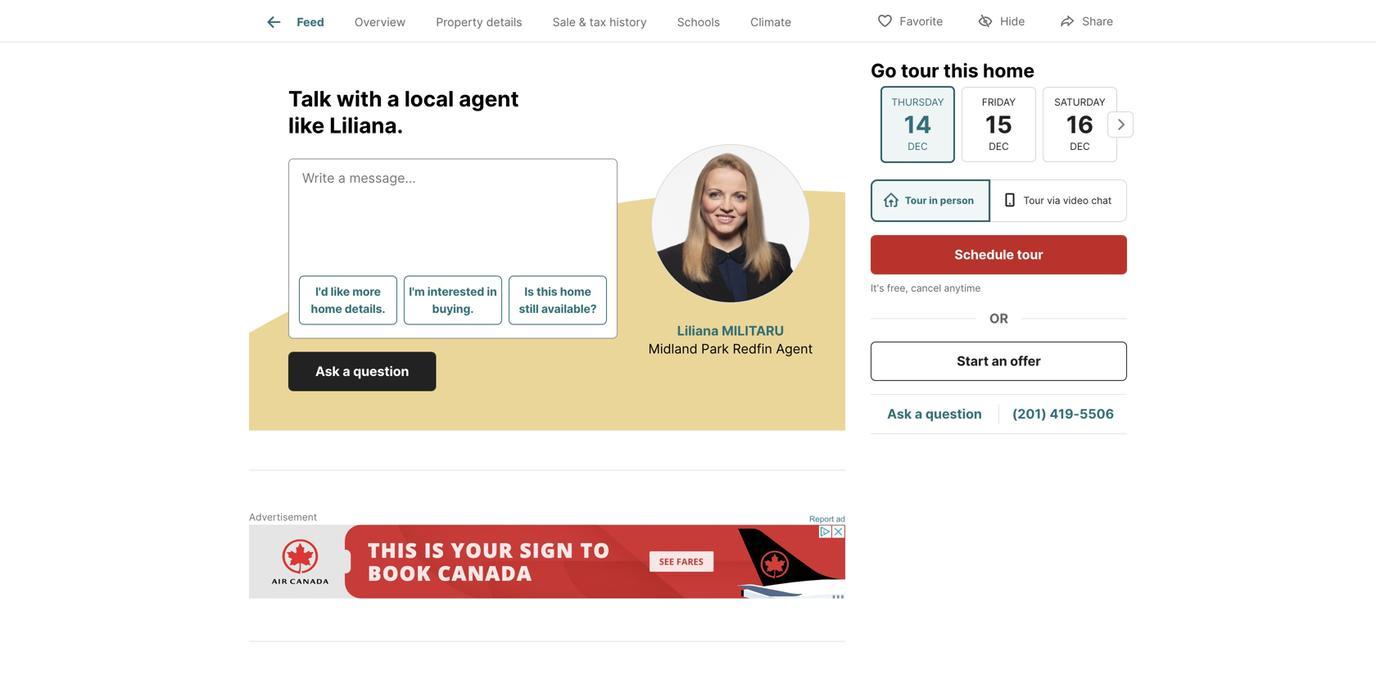 Task type: describe. For each thing, give the bounding box(es) containing it.
tour for go
[[901, 59, 939, 82]]

person
[[940, 195, 974, 206]]

1 vertical spatial question
[[926, 406, 982, 422]]

favorite
[[900, 14, 943, 28]]

like inside "talk with a local agent like"
[[288, 113, 325, 138]]

go tour this home
[[871, 59, 1035, 82]]

is this home still available?
[[519, 285, 597, 316]]

next image
[[1108, 111, 1134, 138]]

feed link
[[264, 12, 324, 32]]

talk
[[288, 86, 332, 112]]

share button
[[1046, 4, 1127, 37]]

(201)
[[1013, 406, 1047, 422]]

details.
[[345, 302, 385, 316]]

dec for 16
[[1070, 141, 1090, 152]]

liliana for militaru
[[677, 323, 719, 339]]

schedule
[[955, 247, 1014, 263]]

details
[[486, 15, 522, 29]]

thursday
[[892, 96, 944, 108]]

i'd like more home details. button
[[299, 276, 397, 325]]

dec for 14
[[908, 141, 928, 152]]

&
[[579, 15, 586, 29]]

sale & tax history
[[553, 15, 647, 29]]

tour via video chat
[[1024, 195, 1112, 206]]

climate tab
[[735, 2, 807, 42]]

i'm
[[409, 285, 425, 299]]

report ad button
[[810, 515, 846, 527]]

ask a question link
[[887, 406, 982, 422]]

1 vertical spatial ask
[[887, 406, 912, 422]]

video
[[1063, 195, 1089, 206]]

start
[[957, 353, 989, 369]]

friday
[[982, 96, 1016, 108]]

midland park redfin agent liliana militaru image
[[651, 144, 810, 303]]

talk with a local agent like
[[288, 86, 519, 138]]

liliana .
[[330, 113, 403, 138]]

a inside "talk with a local agent like"
[[387, 86, 400, 112]]

saturday
[[1055, 96, 1106, 108]]

419-
[[1050, 406, 1080, 422]]

militaru
[[722, 323, 784, 339]]

schools
[[677, 15, 720, 29]]

advertisement
[[249, 511, 317, 523]]

schedule tour
[[955, 247, 1044, 263]]

property details
[[436, 15, 522, 29]]

ad
[[836, 515, 846, 524]]

start an offer button
[[871, 342, 1127, 381]]

schools tab
[[662, 2, 735, 42]]

is
[[525, 285, 534, 299]]

climate
[[751, 15, 792, 29]]

history
[[610, 15, 647, 29]]

liliana militaru midland park redfin agent
[[649, 323, 813, 357]]

agent
[[459, 86, 519, 112]]

sale & tax history tab
[[538, 2, 662, 42]]

saturday 16 dec
[[1055, 96, 1106, 152]]

hide
[[1001, 14, 1025, 28]]

i'm interested in buying.
[[409, 285, 497, 316]]

with
[[337, 86, 382, 112]]

ad region
[[249, 525, 846, 599]]

share
[[1083, 14, 1114, 28]]

via
[[1047, 195, 1061, 206]]

free,
[[887, 282, 908, 294]]

friday 15 dec
[[982, 96, 1016, 152]]

i'm interested in buying. button
[[404, 276, 502, 325]]

interested
[[428, 285, 484, 299]]

Write a message... text field
[[302, 168, 604, 227]]

tour for tour via video chat
[[1024, 195, 1045, 206]]

available?
[[541, 302, 597, 316]]

ask a question button
[[288, 352, 436, 391]]

hide button
[[964, 4, 1039, 37]]

cancel
[[911, 282, 942, 294]]

or
[[990, 311, 1009, 327]]

buying.
[[432, 302, 474, 316]]

tour for schedule
[[1017, 247, 1044, 263]]

report
[[810, 515, 834, 524]]



Task type: vqa. For each thing, say whether or not it's contained in the screenshot.
Saturday in the top right of the page
yes



Task type: locate. For each thing, give the bounding box(es) containing it.
(201) 419-5506 link
[[1013, 406, 1115, 422]]

1 vertical spatial home
[[560, 285, 591, 299]]

home inside i'd like more home details.
[[311, 302, 342, 316]]

like right i'd on the top left of the page
[[331, 285, 350, 299]]

liliana militaru link
[[677, 323, 784, 339]]

dec down 15
[[989, 141, 1009, 152]]

tour
[[901, 59, 939, 82], [1017, 247, 1044, 263]]

schedule tour button
[[871, 235, 1127, 274]]

this right the is
[[537, 285, 558, 299]]

dec down 16
[[1070, 141, 1090, 152]]

home inside is this home still available?
[[560, 285, 591, 299]]

dec for 15
[[989, 141, 1009, 152]]

liliana down with
[[330, 113, 397, 138]]

tour inside option
[[1024, 195, 1045, 206]]

chat
[[1092, 195, 1112, 206]]

1 horizontal spatial like
[[331, 285, 350, 299]]

ask
[[315, 363, 340, 379], [887, 406, 912, 422]]

this up thursday
[[944, 59, 979, 82]]

5506
[[1080, 406, 1115, 422]]

.
[[397, 113, 403, 138]]

this
[[944, 59, 979, 82], [537, 285, 558, 299]]

question inside button
[[353, 363, 409, 379]]

home for i'd like more home details.
[[311, 302, 342, 316]]

tour in person option
[[871, 179, 990, 222]]

in inside option
[[929, 195, 938, 206]]

liliana up park at the bottom of page
[[677, 323, 719, 339]]

dec inside "saturday 16 dec"
[[1070, 141, 1090, 152]]

ask inside button
[[315, 363, 340, 379]]

14
[[904, 110, 932, 139]]

0 horizontal spatial like
[[288, 113, 325, 138]]

0 vertical spatial this
[[944, 59, 979, 82]]

1 horizontal spatial tour
[[1017, 247, 1044, 263]]

it's
[[871, 282, 884, 294]]

0 vertical spatial home
[[983, 59, 1035, 82]]

ask a question
[[315, 363, 409, 379], [887, 406, 982, 422]]

ask a question down details.
[[315, 363, 409, 379]]

like inside i'd like more home details.
[[331, 285, 350, 299]]

1 dec from the left
[[908, 141, 928, 152]]

tax
[[590, 15, 607, 29]]

more
[[353, 285, 381, 299]]

0 vertical spatial ask
[[315, 363, 340, 379]]

home
[[983, 59, 1035, 82], [560, 285, 591, 299], [311, 302, 342, 316]]

tour for tour in person
[[905, 195, 927, 206]]

like down the talk
[[288, 113, 325, 138]]

0 horizontal spatial tour
[[905, 195, 927, 206]]

2 tour from the left
[[1024, 195, 1045, 206]]

1 tour from the left
[[905, 195, 927, 206]]

1 horizontal spatial this
[[944, 59, 979, 82]]

question
[[353, 363, 409, 379], [926, 406, 982, 422]]

home up available?
[[560, 285, 591, 299]]

2 dec from the left
[[989, 141, 1009, 152]]

tour right schedule
[[1017, 247, 1044, 263]]

feed
[[297, 15, 324, 29]]

15
[[986, 110, 1013, 139]]

anytime
[[944, 282, 981, 294]]

tour via video chat option
[[990, 179, 1127, 222]]

in left person
[[929, 195, 938, 206]]

0 horizontal spatial liliana
[[330, 113, 397, 138]]

0 vertical spatial ask a question
[[315, 363, 409, 379]]

tour inside option
[[905, 195, 927, 206]]

1 vertical spatial in
[[487, 285, 497, 299]]

0 vertical spatial like
[[288, 113, 325, 138]]

tour left person
[[905, 195, 927, 206]]

list box
[[871, 179, 1127, 222]]

ask a question down start
[[887, 406, 982, 422]]

1 horizontal spatial dec
[[989, 141, 1009, 152]]

still
[[519, 302, 539, 316]]

dec
[[908, 141, 928, 152], [989, 141, 1009, 152], [1070, 141, 1090, 152]]

1 horizontal spatial in
[[929, 195, 938, 206]]

tab list containing feed
[[249, 0, 820, 42]]

home up friday
[[983, 59, 1035, 82]]

(201) 419-5506
[[1013, 406, 1115, 422]]

1 horizontal spatial ask
[[887, 406, 912, 422]]

property
[[436, 15, 483, 29]]

liliana
[[330, 113, 397, 138], [677, 323, 719, 339]]

2 horizontal spatial a
[[915, 406, 923, 422]]

tab list
[[249, 0, 820, 42]]

1 vertical spatial like
[[331, 285, 350, 299]]

start an offer
[[957, 353, 1041, 369]]

in
[[929, 195, 938, 206], [487, 285, 497, 299]]

dec inside thursday 14 dec
[[908, 141, 928, 152]]

0 vertical spatial a
[[387, 86, 400, 112]]

is this home still available? button
[[509, 276, 607, 325]]

in inside "i'm interested in buying."
[[487, 285, 497, 299]]

3 dec from the left
[[1070, 141, 1090, 152]]

0 horizontal spatial ask a question
[[315, 363, 409, 379]]

2 vertical spatial home
[[311, 302, 342, 316]]

16
[[1067, 110, 1094, 139]]

a inside ask a question button
[[343, 363, 350, 379]]

0 horizontal spatial home
[[311, 302, 342, 316]]

ask a question inside button
[[315, 363, 409, 379]]

2 horizontal spatial home
[[983, 59, 1035, 82]]

question down start
[[926, 406, 982, 422]]

1 vertical spatial tour
[[1017, 247, 1044, 263]]

tour inside button
[[1017, 247, 1044, 263]]

an
[[992, 353, 1007, 369]]

1 horizontal spatial question
[[926, 406, 982, 422]]

favorite button
[[863, 4, 957, 37]]

1 vertical spatial a
[[343, 363, 350, 379]]

tour up thursday
[[901, 59, 939, 82]]

2 vertical spatial a
[[915, 406, 923, 422]]

thursday 14 dec
[[892, 96, 944, 152]]

i'd
[[316, 285, 328, 299]]

1 horizontal spatial ask a question
[[887, 406, 982, 422]]

1 horizontal spatial home
[[560, 285, 591, 299]]

local
[[405, 86, 454, 112]]

overview tab
[[339, 2, 421, 42]]

0 vertical spatial in
[[929, 195, 938, 206]]

0 horizontal spatial question
[[353, 363, 409, 379]]

report ad
[[810, 515, 846, 524]]

question down details.
[[353, 363, 409, 379]]

in right interested
[[487, 285, 497, 299]]

0 vertical spatial liliana
[[330, 113, 397, 138]]

a
[[387, 86, 400, 112], [343, 363, 350, 379], [915, 406, 923, 422]]

redfin
[[733, 341, 773, 357]]

None button
[[881, 86, 955, 163], [962, 87, 1036, 162], [1043, 87, 1118, 162], [881, 86, 955, 163], [962, 87, 1036, 162], [1043, 87, 1118, 162]]

0 horizontal spatial this
[[537, 285, 558, 299]]

midland
[[649, 341, 698, 357]]

home down i'd on the top left of the page
[[311, 302, 342, 316]]

0 vertical spatial question
[[353, 363, 409, 379]]

1 vertical spatial this
[[537, 285, 558, 299]]

park
[[702, 341, 729, 357]]

tour left via
[[1024, 195, 1045, 206]]

i'd like more home details.
[[311, 285, 385, 316]]

sale
[[553, 15, 576, 29]]

1 horizontal spatial a
[[387, 86, 400, 112]]

it's free, cancel anytime
[[871, 282, 981, 294]]

liliana inside liliana militaru midland park redfin agent
[[677, 323, 719, 339]]

0 horizontal spatial in
[[487, 285, 497, 299]]

this inside is this home still available?
[[537, 285, 558, 299]]

2 horizontal spatial dec
[[1070, 141, 1090, 152]]

dec down "14"
[[908, 141, 928, 152]]

home for go tour this home
[[983, 59, 1035, 82]]

like
[[288, 113, 325, 138], [331, 285, 350, 299]]

1 vertical spatial ask a question
[[887, 406, 982, 422]]

tour
[[905, 195, 927, 206], [1024, 195, 1045, 206]]

1 horizontal spatial tour
[[1024, 195, 1045, 206]]

0 horizontal spatial tour
[[901, 59, 939, 82]]

agent
[[776, 341, 813, 357]]

0 horizontal spatial dec
[[908, 141, 928, 152]]

1 horizontal spatial liliana
[[677, 323, 719, 339]]

0 vertical spatial tour
[[901, 59, 939, 82]]

dec inside friday 15 dec
[[989, 141, 1009, 152]]

property details tab
[[421, 2, 538, 42]]

list box containing tour in person
[[871, 179, 1127, 222]]

0 horizontal spatial ask
[[315, 363, 340, 379]]

offer
[[1010, 353, 1041, 369]]

overview
[[355, 15, 406, 29]]

1 vertical spatial liliana
[[677, 323, 719, 339]]

tour in person
[[905, 195, 974, 206]]

0 horizontal spatial a
[[343, 363, 350, 379]]

go
[[871, 59, 897, 82]]

liliana for .
[[330, 113, 397, 138]]



